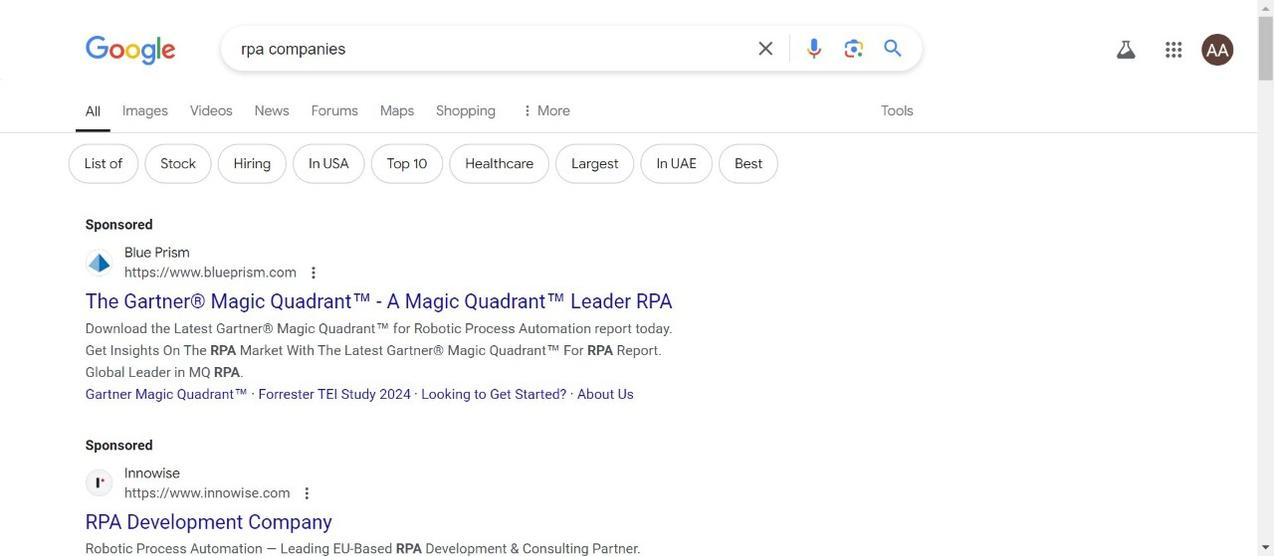 Task type: describe. For each thing, give the bounding box(es) containing it.
none text field inside ads region
[[125, 264, 297, 281]]

search by image image
[[843, 37, 867, 60]]

0 vertical spatial list
[[75, 88, 579, 132]]

Search text field
[[241, 27, 742, 70]]

none text field inside ads region
[[125, 485, 290, 502]]



Task type: vqa. For each thing, say whether or not it's contained in the screenshot.
8:58 PM LAX
no



Task type: locate. For each thing, give the bounding box(es) containing it.
list
[[75, 88, 579, 132], [68, 144, 779, 184]]

None text field
[[125, 264, 297, 281]]

None search field
[[61, 25, 943, 71]]

search by voice image
[[803, 37, 827, 60]]

None text field
[[125, 485, 290, 502]]

1 vertical spatial list
[[68, 144, 779, 184]]

go to google home image
[[85, 36, 177, 66]]

search labs image
[[1115, 38, 1139, 62]]

list item
[[75, 88, 111, 132]]

ads region
[[85, 214, 735, 557]]



